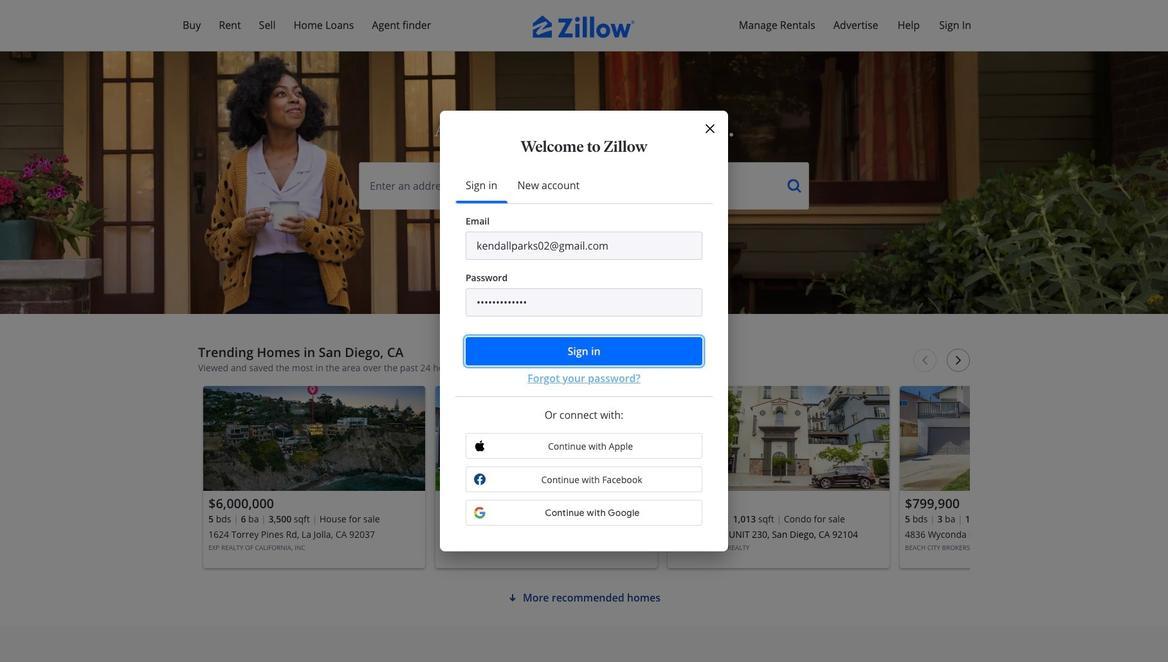 Task type: describe. For each thing, give the bounding box(es) containing it.
4 group from the left
[[901, 386, 1123, 568]]

authentication tabs tab list
[[456, 167, 713, 204]]

1624 torrey pines rd, la jolla, ca 92037 image
[[203, 386, 425, 491]]

Enter password password field
[[466, 288, 703, 317]]

2 group from the left
[[436, 386, 658, 568]]

1 group from the left
[[203, 386, 425, 568]]

sign in actions group
[[466, 337, 703, 386]]

Enter email email field
[[466, 232, 703, 260]]

1624 torrey pines rd, la jolla, ca 92037 element
[[203, 386, 425, 568]]

4836 wyconda ln, san diego, ca 92113 element
[[901, 386, 1123, 568]]



Task type: locate. For each thing, give the bounding box(es) containing it.
list
[[198, 381, 1123, 580]]

group
[[203, 386, 425, 568], [436, 386, 658, 568], [668, 386, 890, 568], [901, 386, 1123, 568]]

home recommendations carousel element
[[198, 345, 1123, 580]]

3 group from the left
[[668, 386, 890, 568]]

zillow logo image
[[533, 15, 636, 38]]

dialog
[[440, 111, 729, 552]]

None submit
[[466, 337, 703, 366]]

3950 ohio st unit 230, san diego, ca 92104 image
[[668, 386, 890, 491]]

3950 ohio st unit 230, san diego, ca 92104 element
[[668, 386, 890, 568]]

main navigation
[[0, 0, 1169, 212]]

2750 wheatstone st space 68, san diego, ca 92111 element
[[436, 386, 658, 568]]

4836 wyconda ln, san diego, ca 92113 image
[[901, 386, 1123, 491]]

more recommended homes image
[[508, 593, 518, 603]]

2750 wheatstone st space 68, san diego, ca 92111 image
[[436, 386, 658, 491]]



Task type: vqa. For each thing, say whether or not it's contained in the screenshot.
1624 TORREY PINES RD, LA JOLLA, CA 92037 image
yes



